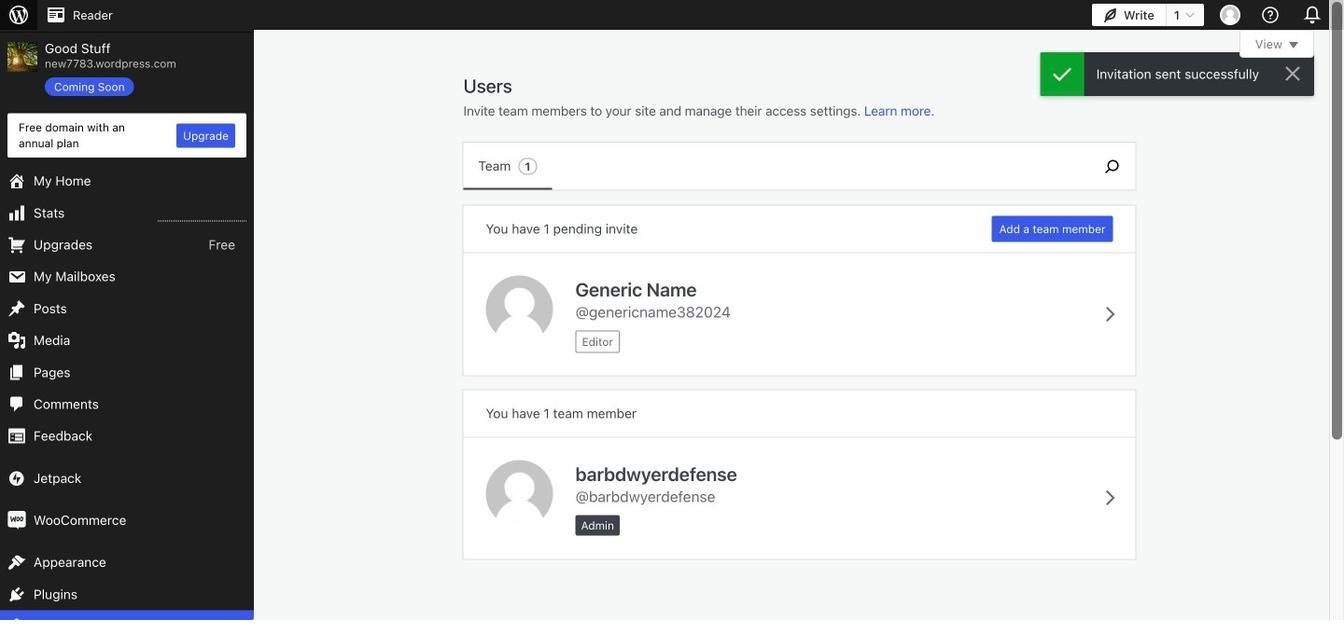 Task type: describe. For each thing, give the bounding box(es) containing it.
notice status
[[1040, 52, 1314, 96]]

help image
[[1259, 4, 1282, 26]]

manage your notifications image
[[1299, 2, 1325, 28]]

my profile image
[[1220, 5, 1240, 25]]



Task type: locate. For each thing, give the bounding box(es) containing it.
dismiss image
[[1282, 63, 1304, 85]]

None search field
[[1089, 143, 1135, 190]]

manage your sites image
[[7, 4, 30, 26]]

1 img image from the top
[[7, 469, 26, 488]]

2 img image from the top
[[7, 512, 26, 530]]

0 vertical spatial img image
[[7, 469, 26, 488]]

main content
[[463, 30, 1314, 560]]

img image
[[7, 469, 26, 488], [7, 512, 26, 530]]

highest hourly views 0 image
[[158, 209, 246, 222]]

barbdwyerdefense image
[[486, 461, 553, 528]]

1 vertical spatial img image
[[7, 512, 26, 530]]

closed image
[[1289, 42, 1298, 49]]

generic name image
[[486, 276, 553, 343]]



Task type: vqa. For each thing, say whether or not it's contained in the screenshot.
edit IMAGE
no



